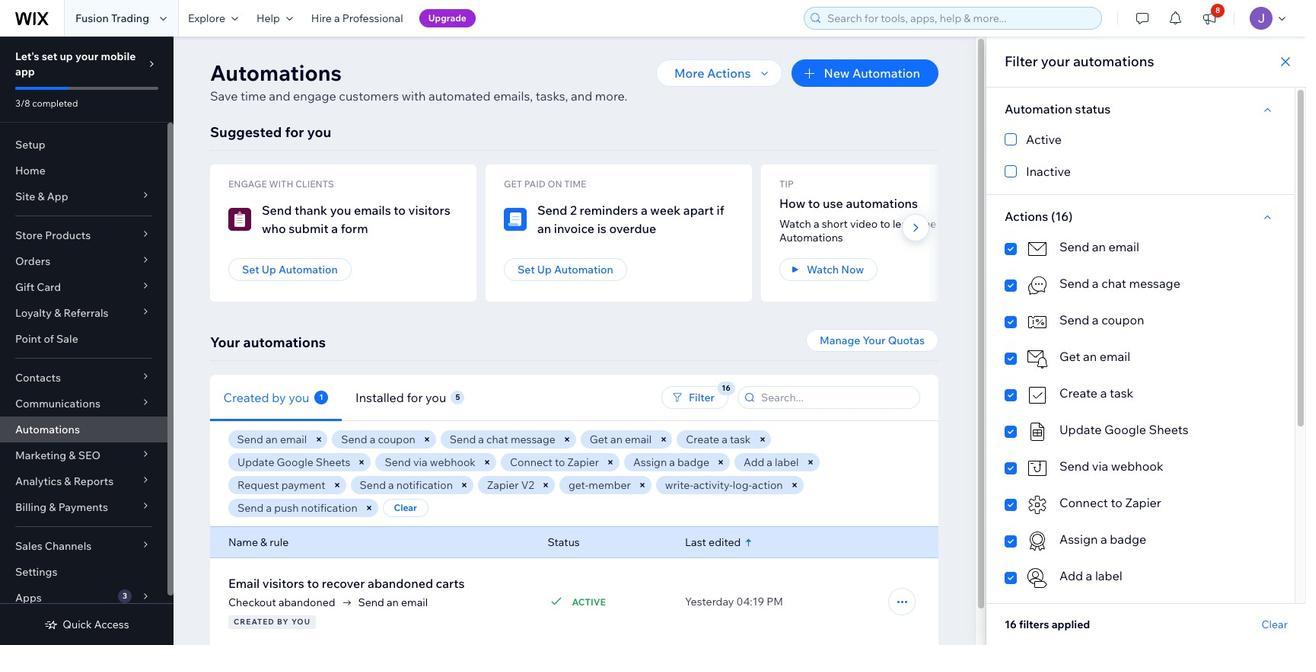 Task type: locate. For each thing, give the bounding box(es) containing it.
2 set up automation from the left
[[518, 263, 614, 276]]

filter your automations
[[1005, 53, 1155, 70]]

0 vertical spatial assign a badge
[[634, 455, 710, 469]]

set up automation for an
[[518, 263, 614, 276]]

0 horizontal spatial chat
[[487, 433, 509, 446]]

1
[[319, 392, 323, 402]]

1 vertical spatial create
[[687, 433, 720, 446]]

0 vertical spatial watch
[[780, 217, 812, 231]]

name & rule
[[228, 535, 289, 549]]

1 up from the left
[[262, 263, 276, 276]]

& for name
[[261, 535, 267, 549]]

abandoned left carts
[[368, 576, 433, 591]]

your up created
[[210, 334, 240, 351]]

send via webhook inside 'checkbox'
[[1060, 458, 1164, 474]]

actions right wix
[[1005, 209, 1049, 224]]

0 vertical spatial visitors
[[409, 203, 451, 218]]

upgrade
[[428, 12, 467, 24]]

summary
[[806, 594, 861, 609]]

automation down the "invoice"
[[554, 263, 614, 276]]

via down the update google sheets option
[[1093, 458, 1109, 474]]

1 horizontal spatial coupon
[[1102, 312, 1145, 327]]

update inside option
[[1060, 422, 1102, 437]]

1 horizontal spatial automations
[[210, 59, 342, 86]]

tab list
[[210, 374, 581, 421]]

visitors inside send thank you emails to visitors who submit a form
[[409, 203, 451, 218]]

badge down connect to zapier option
[[1111, 532, 1147, 547]]

& for site
[[38, 190, 45, 203]]

connect up v2
[[510, 455, 553, 469]]

set up automation button down the "invoice"
[[504, 258, 627, 281]]

assign a badge up write- at the right bottom
[[634, 455, 710, 469]]

sales
[[15, 539, 42, 553]]

& left seo
[[69, 449, 76, 462]]

1 vertical spatial abandoned
[[279, 596, 335, 609]]

& right loyalty on the left top of the page
[[54, 306, 61, 320]]

0 horizontal spatial connect to zapier
[[510, 455, 599, 469]]

& for marketing
[[69, 449, 76, 462]]

for down engage
[[285, 123, 304, 141]]

webhook inside 'checkbox'
[[1112, 458, 1164, 474]]

3/8
[[15, 97, 30, 109]]

5 category image from the top
[[1027, 493, 1049, 516]]

you for installed
[[426, 390, 447, 405]]

communications
[[15, 397, 101, 410]]

2 your from the left
[[863, 334, 886, 347]]

& right site
[[38, 190, 45, 203]]

create down filter button
[[687, 433, 720, 446]]

installed for you
[[356, 390, 447, 405]]

via inside 'checkbox'
[[1093, 458, 1109, 474]]

& inside site & app "popup button"
[[38, 190, 45, 203]]

& inside loyalty & referrals dropdown button
[[54, 306, 61, 320]]

0 horizontal spatial create a task
[[687, 433, 752, 446]]

1 vertical spatial add a label
[[1060, 568, 1123, 583]]

1 horizontal spatial assign a badge
[[1060, 532, 1147, 547]]

mobile
[[101, 49, 136, 63]]

set for send thank you emails to visitors who submit a form
[[242, 263, 259, 276]]

1 horizontal spatial connect
[[1060, 495, 1109, 510]]

last edited
[[685, 535, 741, 549]]

add a label up action
[[744, 455, 799, 469]]

your left quotas
[[863, 334, 886, 347]]

set up automation down who
[[242, 263, 338, 276]]

create a task
[[1060, 385, 1134, 401], [687, 433, 752, 446]]

visitors right emails
[[409, 203, 451, 218]]

0 vertical spatial automations
[[210, 59, 342, 86]]

you for suggested
[[307, 123, 331, 141]]

1 horizontal spatial filter
[[1005, 53, 1039, 70]]

email down email visitors to recover abandoned carts
[[401, 596, 428, 609]]

automation down the submit at the left of the page
[[279, 263, 338, 276]]

2 horizontal spatial automations
[[780, 231, 844, 244]]

1 horizontal spatial send via webhook
[[1060, 458, 1164, 474]]

zapier left v2
[[487, 478, 519, 492]]

0 vertical spatial clear
[[394, 502, 417, 513]]

0 horizontal spatial update
[[238, 455, 274, 469]]

a inside the send 2 reminders a week apart if an invoice is overdue
[[641, 203, 648, 218]]

2 set up automation button from the left
[[504, 258, 627, 281]]

1 horizontal spatial get
[[1060, 349, 1081, 364]]

email down by
[[281, 433, 307, 446]]

watch down how
[[780, 217, 812, 231]]

chat down "send an email" checkbox
[[1102, 276, 1127, 291]]

update google sheets up 'payment'
[[238, 455, 351, 469]]

automations up 'time'
[[210, 59, 342, 86]]

you left 5
[[426, 390, 447, 405]]

5
[[456, 392, 460, 402]]

send a notification
[[360, 478, 453, 492]]

1 horizontal spatial abandoned
[[368, 576, 433, 591]]

of
[[973, 217, 983, 231], [44, 332, 54, 346]]

Update Google Sheets checkbox
[[1005, 420, 1277, 443]]

filter inside button
[[689, 391, 715, 404]]

add up log-
[[744, 455, 765, 469]]

send a coupon down installed on the left of page
[[342, 433, 416, 446]]

1 vertical spatial visitors
[[263, 576, 305, 591]]

update up request
[[238, 455, 274, 469]]

assign up write- at the right bottom
[[634, 455, 667, 469]]

category image for send thank you emails to visitors who submit a form
[[228, 208, 251, 231]]

sheets down create a task option
[[1150, 422, 1189, 437]]

payments
[[58, 500, 108, 514]]

8
[[1216, 5, 1221, 15]]

set up automation button
[[228, 258, 352, 281], [504, 258, 627, 281]]

watch now button
[[780, 258, 878, 281]]

coupon down send a chat message checkbox
[[1102, 312, 1145, 327]]

1 horizontal spatial for
[[407, 390, 423, 405]]

send an email down created by you
[[238, 433, 307, 446]]

0 vertical spatial task
[[1110, 385, 1134, 401]]

google inside option
[[1105, 422, 1147, 437]]

3
[[123, 591, 127, 601]]

0 vertical spatial create
[[1060, 385, 1098, 401]]

sheets up 'payment'
[[316, 455, 351, 469]]

loyalty
[[15, 306, 52, 320]]

category image for send 2 reminders a week apart if an invoice is overdue
[[504, 208, 527, 231]]

0 horizontal spatial set up automation
[[242, 263, 338, 276]]

0 vertical spatial send an email
[[1060, 239, 1140, 254]]

get-
[[569, 478, 589, 492]]

badge
[[678, 455, 710, 469], [1111, 532, 1147, 547]]

abandoned up "you"
[[279, 596, 335, 609]]

label up action
[[775, 455, 799, 469]]

1 horizontal spatial send an email
[[358, 596, 428, 609]]

webhook up send a notification
[[430, 455, 476, 469]]

reports
[[74, 474, 114, 488]]

write-
[[665, 478, 694, 492]]

0 vertical spatial label
[[775, 455, 799, 469]]

connect down send via webhook 'checkbox' in the bottom right of the page
[[1060, 495, 1109, 510]]

create a task up write-activity-log-action
[[687, 433, 752, 446]]

billing & payments button
[[0, 494, 168, 520]]

1 vertical spatial get
[[590, 433, 609, 446]]

0 horizontal spatial sheets
[[316, 455, 351, 469]]

create a task down get an email checkbox
[[1060, 385, 1134, 401]]

you for send
[[330, 203, 351, 218]]

2 vertical spatial automations
[[15, 423, 80, 436]]

label down assign a badge option
[[1096, 568, 1123, 583]]

2 category image from the top
[[1027, 311, 1049, 334]]

0 vertical spatial for
[[285, 123, 304, 141]]

payment
[[281, 478, 326, 492]]

marketing & seo button
[[0, 442, 168, 468]]

get an email down send a coupon checkbox
[[1060, 349, 1131, 364]]

of inside sidebar element
[[44, 332, 54, 346]]

Connect to Zapier checkbox
[[1005, 493, 1277, 516]]

automations inside automations save time and engage customers with automated emails, tasks, and more.
[[210, 59, 342, 86]]

& left rule
[[261, 535, 267, 549]]

1 vertical spatial send a chat message
[[450, 433, 556, 446]]

automations inside "link"
[[15, 423, 80, 436]]

pm
[[767, 595, 783, 608]]

1 set up automation from the left
[[242, 263, 338, 276]]

automations up watch now button in the right of the page
[[780, 231, 844, 244]]

reminders
[[580, 203, 638, 218]]

google down create a task option
[[1105, 422, 1147, 437]]

1 horizontal spatial and
[[571, 88, 593, 104]]

0 horizontal spatial visitors
[[263, 576, 305, 591]]

up
[[262, 263, 276, 276], [537, 263, 552, 276]]

0 vertical spatial of
[[973, 217, 983, 231]]

for for installed
[[407, 390, 423, 405]]

clear inside clear "button"
[[394, 502, 417, 513]]

sheets
[[1150, 422, 1189, 437], [316, 455, 351, 469]]

0 vertical spatial get an email
[[1060, 349, 1131, 364]]

visitors
[[409, 203, 451, 218], [263, 576, 305, 591]]

Search for tools, apps, help & more... field
[[823, 8, 1097, 29]]

google up 'payment'
[[277, 455, 314, 469]]

list containing how to use automations
[[210, 164, 1304, 302]]

assign
[[634, 455, 667, 469], [1060, 532, 1098, 547]]

1 horizontal spatial create a task
[[1060, 385, 1134, 401]]

1 horizontal spatial clear
[[1262, 618, 1289, 631]]

connect to zapier up 'get-'
[[510, 455, 599, 469]]

badge inside option
[[1111, 532, 1147, 547]]

connect to zapier inside option
[[1060, 495, 1162, 510]]

add a label up "applied" on the right bottom of page
[[1060, 568, 1123, 583]]

2 vertical spatial zapier
[[1126, 495, 1162, 510]]

1 horizontal spatial label
[[1096, 568, 1123, 583]]

1 vertical spatial of
[[44, 332, 54, 346]]

send a coupon down send a chat message checkbox
[[1060, 312, 1145, 327]]

16
[[1005, 618, 1017, 631]]

created
[[224, 390, 270, 405]]

you inside send thank you emails to visitors who submit a form
[[330, 203, 351, 218]]

badge up write- at the right bottom
[[678, 455, 710, 469]]

4 category image from the top
[[1027, 384, 1049, 407]]

filter for filter
[[689, 391, 715, 404]]

send an email down email visitors to recover abandoned carts
[[358, 596, 428, 609]]

inactive
[[1027, 164, 1071, 179]]

0 horizontal spatial add
[[744, 455, 765, 469]]

2 horizontal spatial automations
[[1074, 53, 1155, 70]]

send a chat message
[[1060, 276, 1181, 291], [450, 433, 556, 446]]

update down create a task option
[[1060, 422, 1102, 437]]

0 horizontal spatial coupon
[[378, 433, 416, 446]]

log-
[[733, 478, 752, 492]]

1 set from the left
[[242, 263, 259, 276]]

0 vertical spatial update
[[1060, 422, 1102, 437]]

of left sale
[[44, 332, 54, 346]]

assign a badge down connect to zapier option
[[1060, 532, 1147, 547]]

add inside "add a label" option
[[1060, 568, 1084, 583]]

0 horizontal spatial abandoned
[[279, 596, 335, 609]]

1 horizontal spatial add a label
[[1060, 568, 1123, 583]]

0 horizontal spatial and
[[269, 88, 291, 104]]

send an email inside checkbox
[[1060, 239, 1140, 254]]

you up form
[[330, 203, 351, 218]]

to inside option
[[1111, 495, 1123, 510]]

1 vertical spatial zapier
[[487, 478, 519, 492]]

& inside marketing & seo popup button
[[69, 449, 76, 462]]

orders
[[15, 254, 50, 268]]

set
[[42, 49, 57, 63]]

you right by
[[289, 390, 310, 405]]

and right 'time'
[[269, 88, 291, 104]]

1 horizontal spatial up
[[537, 263, 552, 276]]

0 horizontal spatial webhook
[[430, 455, 476, 469]]

a inside send thank you emails to visitors who submit a form
[[331, 221, 338, 236]]

0 vertical spatial notification
[[397, 478, 453, 492]]

clear for left clear "button"
[[394, 502, 417, 513]]

an down email visitors to recover abandoned carts
[[387, 596, 399, 609]]

watch left the now
[[807, 263, 839, 276]]

1 horizontal spatial get an email
[[1060, 349, 1131, 364]]

0 horizontal spatial create
[[687, 433, 720, 446]]

home
[[15, 164, 46, 177]]

1 horizontal spatial add
[[1060, 568, 1084, 583]]

connect to zapier down send via webhook 'checkbox' in the bottom right of the page
[[1060, 495, 1162, 510]]

update google sheets down create a task option
[[1060, 422, 1189, 437]]

if
[[717, 203, 725, 218]]

0 horizontal spatial set
[[242, 263, 259, 276]]

Get an email checkbox
[[1005, 347, 1277, 370]]

request
[[238, 478, 279, 492]]

active
[[1027, 132, 1062, 147]]

& left reports
[[64, 474, 71, 488]]

products
[[45, 228, 91, 242]]

automations
[[210, 59, 342, 86], [780, 231, 844, 244], [15, 423, 80, 436]]

0 vertical spatial clear button
[[383, 499, 428, 517]]

& inside the analytics & reports popup button
[[64, 474, 71, 488]]

1 horizontal spatial send a chat message
[[1060, 276, 1181, 291]]

settings
[[15, 565, 57, 579]]

message up v2
[[511, 433, 556, 446]]

of left wix
[[973, 217, 983, 231]]

category image for get an email
[[1027, 347, 1049, 370]]

zapier up 'get-'
[[568, 455, 599, 469]]

& inside 'billing & payments' 'popup button'
[[49, 500, 56, 514]]

category image for assign a badge
[[1027, 530, 1049, 553]]

Assign a badge checkbox
[[1005, 530, 1277, 553]]

visitors up checkout abandoned
[[263, 576, 305, 591]]

0 horizontal spatial of
[[44, 332, 54, 346]]

and left more.
[[571, 88, 593, 104]]

email down send a coupon checkbox
[[1100, 349, 1131, 364]]

watch inside the tip how to use automations watch a short video to learn the basics of wix automations
[[780, 217, 812, 231]]

to
[[809, 196, 821, 211], [394, 203, 406, 218], [881, 217, 891, 231], [555, 455, 565, 469], [1111, 495, 1123, 510], [307, 576, 319, 591]]

send an email down '(16)'
[[1060, 239, 1140, 254]]

send a chat message down "send an email" checkbox
[[1060, 276, 1181, 291]]

0 vertical spatial message
[[1130, 276, 1181, 291]]

sidebar element
[[0, 37, 174, 645]]

webhook
[[430, 455, 476, 469], [1112, 458, 1164, 474]]

your right up
[[75, 49, 98, 63]]

an inside the send 2 reminders a week apart if an invoice is overdue
[[538, 221, 552, 236]]

category image
[[228, 208, 251, 231], [504, 208, 527, 231], [1027, 238, 1049, 260], [1027, 420, 1049, 443], [1027, 457, 1049, 480], [1027, 530, 1049, 553], [1027, 567, 1049, 589]]

0 horizontal spatial via
[[413, 455, 428, 469]]

1 vertical spatial assign a badge
[[1060, 532, 1147, 547]]

last
[[685, 535, 707, 549]]

fusion trading
[[75, 11, 149, 25]]

3/8 completed
[[15, 97, 78, 109]]

actions inside 'more actions' popup button
[[708, 65, 751, 81]]

connect inside option
[[1060, 495, 1109, 510]]

1 horizontal spatial visitors
[[409, 203, 451, 218]]

set up automation
[[242, 263, 338, 276], [518, 263, 614, 276]]

set up automation button down who
[[228, 258, 352, 281]]

0 vertical spatial add
[[744, 455, 765, 469]]

category image
[[1027, 274, 1049, 297], [1027, 311, 1049, 334], [1027, 347, 1049, 370], [1027, 384, 1049, 407], [1027, 493, 1049, 516]]

message inside checkbox
[[1130, 276, 1181, 291]]

automations up the status on the right of page
[[1074, 53, 1155, 70]]

hire
[[311, 11, 332, 25]]

0 horizontal spatial connect
[[510, 455, 553, 469]]

list
[[210, 164, 1304, 302]]

let's
[[15, 49, 39, 63]]

chat up the zapier v2
[[487, 433, 509, 446]]

0 vertical spatial badge
[[678, 455, 710, 469]]

clear for bottom clear "button"
[[1262, 618, 1289, 631]]

get paid on time
[[504, 178, 587, 190]]

help
[[257, 11, 280, 25]]

1 category image from the top
[[1027, 274, 1049, 297]]

filter
[[1005, 53, 1039, 70], [689, 391, 715, 404]]

time
[[564, 178, 587, 190]]

email up "member"
[[626, 433, 652, 446]]

1 vertical spatial add
[[1060, 568, 1084, 583]]

assign inside assign a badge option
[[1060, 532, 1098, 547]]

1 horizontal spatial automations
[[846, 196, 919, 211]]

zapier down send via webhook 'checkbox' in the bottom right of the page
[[1126, 495, 1162, 510]]

an left the "invoice"
[[538, 221, 552, 236]]

1 horizontal spatial sheets
[[1150, 422, 1189, 437]]

coupon down installed for you
[[378, 433, 416, 446]]

actions right more
[[708, 65, 751, 81]]

create down get an email checkbox
[[1060, 385, 1098, 401]]

0 horizontal spatial for
[[285, 123, 304, 141]]

you down engage
[[307, 123, 331, 141]]

task down get an email checkbox
[[1110, 385, 1134, 401]]

automation right new
[[853, 65, 921, 81]]

0 vertical spatial filter
[[1005, 53, 1039, 70]]

access
[[94, 618, 129, 631]]

1 vertical spatial update
[[238, 455, 274, 469]]

applied
[[1052, 618, 1091, 631]]

task up log-
[[731, 433, 752, 446]]

0 horizontal spatial message
[[511, 433, 556, 446]]

up for send thank you emails to visitors who submit a form
[[262, 263, 276, 276]]

1 horizontal spatial connect to zapier
[[1060, 495, 1162, 510]]

automations up marketing
[[15, 423, 80, 436]]

your up automation status
[[1042, 53, 1071, 70]]

1 horizontal spatial set
[[518, 263, 535, 276]]

message
[[1130, 276, 1181, 291], [511, 433, 556, 446]]

0 horizontal spatial zapier
[[487, 478, 519, 492]]

1 horizontal spatial badge
[[1111, 532, 1147, 547]]

video
[[851, 217, 878, 231]]

clear button
[[383, 499, 428, 517], [1262, 618, 1289, 631]]

automations inside the tip how to use automations watch a short video to learn the basics of wix automations
[[846, 196, 919, 211]]

get an email up "member"
[[590, 433, 652, 446]]

2 set from the left
[[518, 263, 535, 276]]

0 vertical spatial get
[[1060, 349, 1081, 364]]

send inside 'checkbox'
[[1060, 458, 1090, 474]]

to inside send thank you emails to visitors who submit a form
[[394, 203, 406, 218]]

store products
[[15, 228, 91, 242]]

for right installed on the left of page
[[407, 390, 423, 405]]

via up send a notification
[[413, 455, 428, 469]]

request payment
[[238, 478, 326, 492]]

zapier
[[568, 455, 599, 469], [487, 478, 519, 492], [1126, 495, 1162, 510]]

1 horizontal spatial update google sheets
[[1060, 422, 1189, 437]]

more
[[675, 65, 705, 81]]

1 horizontal spatial via
[[1093, 458, 1109, 474]]

0 horizontal spatial badge
[[678, 455, 710, 469]]

2 and from the left
[[571, 88, 593, 104]]

email up send a chat message checkbox
[[1109, 239, 1140, 254]]

send a chat message up the zapier v2
[[450, 433, 556, 446]]

send a coupon
[[1060, 312, 1145, 327], [342, 433, 416, 446]]

& right billing
[[49, 500, 56, 514]]

zapier v2
[[487, 478, 535, 492]]

1 set up automation button from the left
[[228, 258, 352, 281]]

1 vertical spatial label
[[1096, 568, 1123, 583]]

get an email
[[1060, 349, 1131, 364], [590, 433, 652, 446]]

coupon
[[1102, 312, 1145, 327], [378, 433, 416, 446]]

notification
[[397, 478, 453, 492], [301, 501, 358, 515]]

automations up by
[[243, 334, 326, 351]]

send via webhook up send a notification
[[385, 455, 476, 469]]

update
[[1060, 422, 1102, 437], [238, 455, 274, 469]]

2 up from the left
[[537, 263, 552, 276]]

save
[[210, 88, 238, 104]]

3 category image from the top
[[1027, 347, 1049, 370]]

Send via webhook checkbox
[[1005, 457, 1277, 480]]

1 horizontal spatial of
[[973, 217, 983, 231]]

site & app
[[15, 190, 68, 203]]

hire a professional link
[[302, 0, 412, 37]]



Task type: describe. For each thing, give the bounding box(es) containing it.
category image for update google sheets
[[1027, 420, 1049, 443]]

0 vertical spatial connect
[[510, 455, 553, 469]]

0 horizontal spatial send a chat message
[[450, 433, 556, 446]]

up for send 2 reminders a week apart if an invoice is overdue
[[537, 263, 552, 276]]

send inside the send 2 reminders a week apart if an invoice is overdue
[[538, 203, 568, 218]]

an up send a chat message checkbox
[[1093, 239, 1106, 254]]

update google sheets inside option
[[1060, 422, 1189, 437]]

setup link
[[0, 132, 168, 158]]

send a coupon inside checkbox
[[1060, 312, 1145, 327]]

1 vertical spatial send an email
[[238, 433, 307, 446]]

send a chat message inside checkbox
[[1060, 276, 1181, 291]]

is
[[598, 221, 607, 236]]

week
[[651, 203, 681, 218]]

suggested
[[210, 123, 282, 141]]

automations inside the tip how to use automations watch a short video to learn the basics of wix automations
[[780, 231, 844, 244]]

label inside option
[[1096, 568, 1123, 583]]

home link
[[0, 158, 168, 184]]

hire a professional
[[311, 11, 403, 25]]

created by you
[[224, 390, 310, 405]]

view summary button
[[757, 588, 880, 615]]

0 horizontal spatial get an email
[[590, 433, 652, 446]]

view
[[775, 594, 803, 609]]

more.
[[595, 88, 628, 104]]

zapier inside connect to zapier option
[[1126, 495, 1162, 510]]

0 horizontal spatial assign a badge
[[634, 455, 710, 469]]

& for loyalty
[[54, 306, 61, 320]]

1 vertical spatial chat
[[487, 433, 509, 446]]

0 vertical spatial abandoned
[[368, 576, 433, 591]]

& for billing
[[49, 500, 56, 514]]

category image for send via webhook
[[1027, 457, 1049, 480]]

your automations
[[210, 334, 326, 351]]

category image for connect to zapier
[[1027, 493, 1049, 516]]

Add a label checkbox
[[1005, 567, 1277, 589]]

category image for add a label
[[1027, 567, 1049, 589]]

1 vertical spatial actions
[[1005, 209, 1049, 224]]

Send a coupon checkbox
[[1005, 311, 1277, 334]]

1 your from the left
[[210, 334, 240, 351]]

trading
[[111, 11, 149, 25]]

push
[[274, 501, 299, 515]]

0 horizontal spatial google
[[277, 455, 314, 469]]

point
[[15, 332, 41, 346]]

set for send 2 reminders a week apart if an invoice is overdue
[[518, 263, 535, 276]]

0 horizontal spatial get
[[590, 433, 609, 446]]

16 filters applied
[[1005, 618, 1091, 631]]

billing
[[15, 500, 47, 514]]

category image for send an email
[[1027, 238, 1049, 260]]

a inside option
[[1101, 385, 1108, 401]]

store
[[15, 228, 43, 242]]

your inside button
[[863, 334, 886, 347]]

category image for create a task
[[1027, 384, 1049, 407]]

automations save time and engage customers with automated emails, tasks, and more.
[[210, 59, 628, 104]]

assign a badge inside option
[[1060, 532, 1147, 547]]

wix
[[985, 217, 1004, 231]]

suggested for you
[[210, 123, 331, 141]]

point of sale link
[[0, 326, 168, 352]]

set up automation button for submit
[[228, 258, 352, 281]]

edited
[[709, 535, 741, 549]]

automation status
[[1005, 101, 1111, 117]]

& for analytics
[[64, 474, 71, 488]]

by
[[277, 617, 289, 627]]

manage your quotas
[[820, 334, 925, 347]]

send 2 reminders a week apart if an invoice is overdue
[[538, 203, 725, 236]]

status
[[1076, 101, 1111, 117]]

1 vertical spatial update google sheets
[[238, 455, 351, 469]]

Active checkbox
[[1005, 130, 1277, 148]]

1 vertical spatial clear button
[[1262, 618, 1289, 631]]

get inside checkbox
[[1060, 349, 1081, 364]]

how
[[780, 196, 806, 211]]

explore
[[188, 11, 225, 25]]

add a label inside "add a label" option
[[1060, 568, 1123, 583]]

Send an email checkbox
[[1005, 238, 1277, 260]]

apps
[[15, 591, 42, 605]]

site
[[15, 190, 35, 203]]

gift card button
[[0, 274, 168, 300]]

name
[[228, 535, 258, 549]]

member
[[589, 478, 631, 492]]

upgrade button
[[419, 9, 476, 27]]

0 horizontal spatial clear button
[[383, 499, 428, 517]]

created by you
[[234, 617, 311, 627]]

category image for send a chat message
[[1027, 274, 1049, 297]]

rule
[[270, 535, 289, 549]]

Create a task checkbox
[[1005, 384, 1277, 407]]

actions (16)
[[1005, 209, 1073, 224]]

your inside let's set up your mobile app
[[75, 49, 98, 63]]

quick access button
[[44, 618, 129, 631]]

manage
[[820, 334, 861, 347]]

for for suggested
[[285, 123, 304, 141]]

short
[[822, 217, 848, 231]]

status
[[548, 535, 580, 549]]

action
[[752, 478, 783, 492]]

1 and from the left
[[269, 88, 291, 104]]

with
[[269, 178, 294, 190]]

now
[[842, 263, 865, 276]]

task inside option
[[1110, 385, 1134, 401]]

send inside send thank you emails to visitors who submit a form
[[262, 203, 292, 218]]

automations for automations save time and engage customers with automated emails, tasks, and more.
[[210, 59, 342, 86]]

contacts button
[[0, 365, 168, 391]]

set up automation button for an
[[504, 258, 627, 281]]

activity-
[[694, 478, 733, 492]]

submit
[[289, 221, 329, 236]]

automations for automations
[[15, 423, 80, 436]]

create inside create a task option
[[1060, 385, 1098, 401]]

with
[[402, 88, 426, 104]]

gift card
[[15, 280, 61, 294]]

1 vertical spatial message
[[511, 433, 556, 446]]

invoice
[[554, 221, 595, 236]]

0 vertical spatial zapier
[[568, 455, 599, 469]]

get an email inside checkbox
[[1060, 349, 1131, 364]]

0 horizontal spatial automations
[[243, 334, 326, 351]]

manage your quotas button
[[806, 329, 939, 352]]

up
[[60, 49, 73, 63]]

Search... field
[[757, 387, 915, 408]]

tip
[[780, 178, 794, 190]]

0 horizontal spatial notification
[[301, 501, 358, 515]]

carts
[[436, 576, 465, 591]]

marketing
[[15, 449, 66, 462]]

0 horizontal spatial add a label
[[744, 455, 799, 469]]

create a task inside create a task option
[[1060, 385, 1134, 401]]

recover
[[322, 576, 365, 591]]

2 vertical spatial send an email
[[358, 596, 428, 609]]

active
[[572, 596, 606, 607]]

paid
[[524, 178, 546, 190]]

8 button
[[1193, 0, 1227, 37]]

created
[[234, 617, 275, 627]]

automated
[[429, 88, 491, 104]]

automation up 'active'
[[1005, 101, 1073, 117]]

analytics & reports
[[15, 474, 114, 488]]

a inside the tip how to use automations watch a short video to learn the basics of wix automations
[[814, 217, 820, 231]]

new
[[824, 65, 850, 81]]

app
[[47, 190, 68, 203]]

Send a chat message checkbox
[[1005, 274, 1277, 297]]

automation inside the "new automation" button
[[853, 65, 921, 81]]

engage
[[293, 88, 336, 104]]

quotas
[[888, 334, 925, 347]]

filter for filter your automations
[[1005, 53, 1039, 70]]

email visitors to recover abandoned carts
[[228, 576, 465, 591]]

point of sale
[[15, 332, 78, 346]]

1 horizontal spatial notification
[[397, 478, 453, 492]]

tab list containing created by you
[[210, 374, 581, 421]]

an down created by you
[[266, 433, 278, 446]]

coupon inside checkbox
[[1102, 312, 1145, 327]]

engage
[[228, 178, 267, 190]]

set up automation for submit
[[242, 263, 338, 276]]

billing & payments
[[15, 500, 108, 514]]

you for created
[[289, 390, 310, 405]]

0 vertical spatial assign
[[634, 455, 667, 469]]

email
[[228, 576, 260, 591]]

1 vertical spatial task
[[731, 433, 752, 446]]

an up "member"
[[611, 433, 623, 446]]

emails
[[354, 203, 391, 218]]

0 horizontal spatial send via webhook
[[385, 455, 476, 469]]

thank
[[295, 203, 328, 218]]

1 vertical spatial send a coupon
[[342, 433, 416, 446]]

Inactive checkbox
[[1005, 162, 1277, 180]]

an down send a coupon checkbox
[[1084, 349, 1098, 364]]

sheets inside option
[[1150, 422, 1189, 437]]

referrals
[[64, 306, 109, 320]]

seo
[[78, 449, 101, 462]]

chat inside checkbox
[[1102, 276, 1127, 291]]

of inside the tip how to use automations watch a short video to learn the basics of wix automations
[[973, 217, 983, 231]]

watch inside watch now button
[[807, 263, 839, 276]]

1 vertical spatial sheets
[[316, 455, 351, 469]]

1 vertical spatial coupon
[[378, 433, 416, 446]]

sales channels
[[15, 539, 92, 553]]

v2
[[521, 478, 535, 492]]

gift
[[15, 280, 34, 294]]

1 horizontal spatial your
[[1042, 53, 1071, 70]]

0 vertical spatial automations
[[1074, 53, 1155, 70]]

category image for send a coupon
[[1027, 311, 1049, 334]]

0 vertical spatial connect to zapier
[[510, 455, 599, 469]]



Task type: vqa. For each thing, say whether or not it's contained in the screenshot.
'Fusion Trading'
yes



